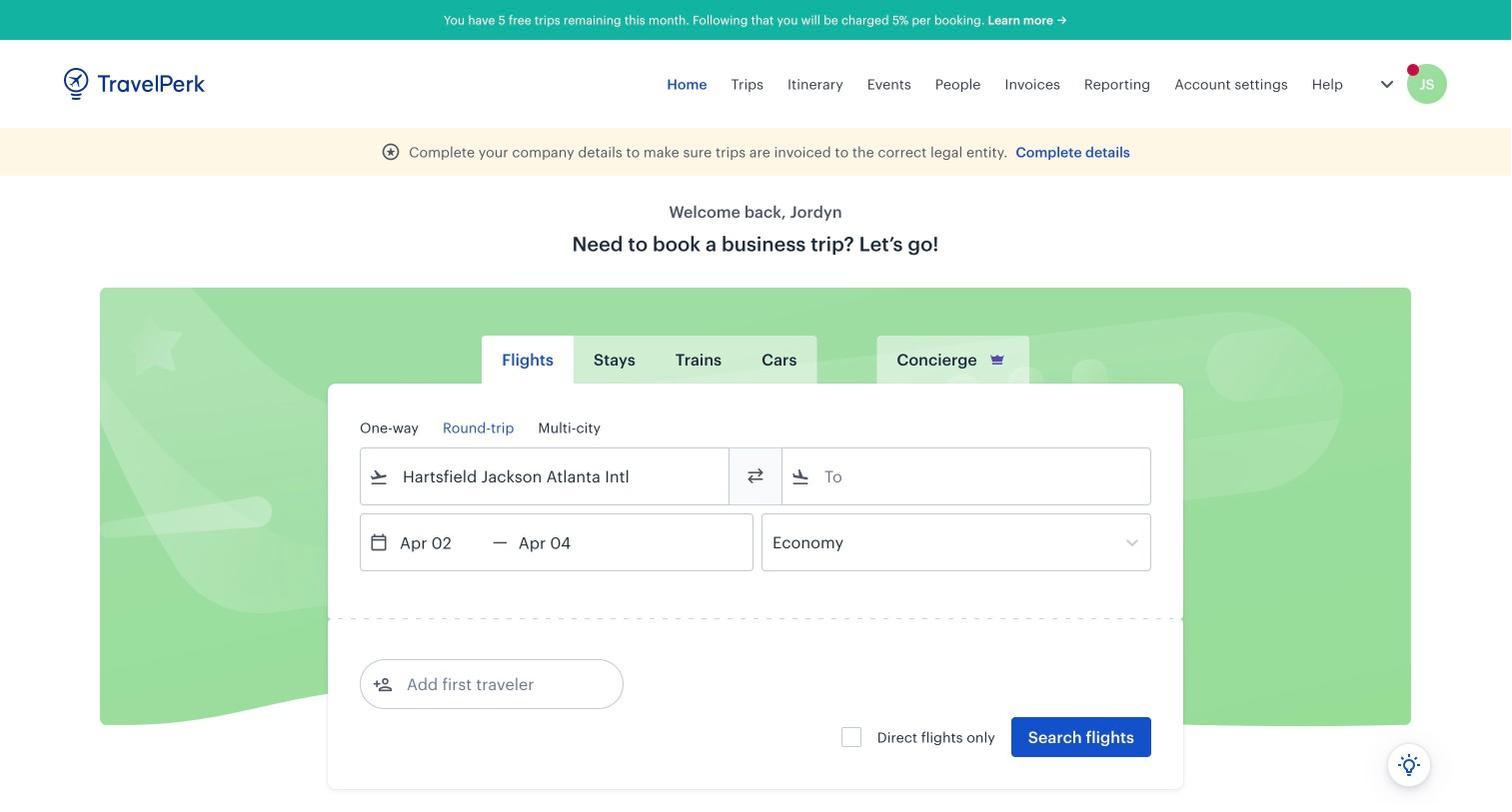 Task type: describe. For each thing, give the bounding box(es) containing it.
Return text field
[[508, 515, 612, 571]]

Depart text field
[[389, 515, 493, 571]]

Add first traveler search field
[[393, 669, 601, 701]]



Task type: locate. For each thing, give the bounding box(es) containing it.
To search field
[[811, 461, 1124, 493]]

From search field
[[389, 461, 703, 493]]



Task type: vqa. For each thing, say whether or not it's contained in the screenshot.
Spirit Airlines icon
no



